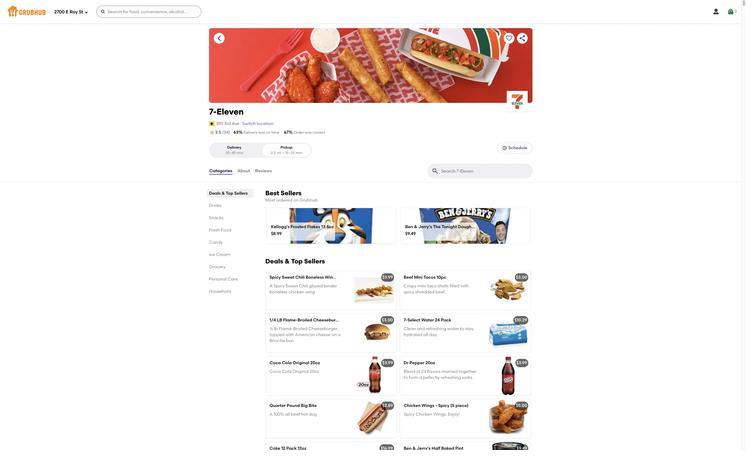 Task type: vqa. For each thing, say whether or not it's contained in the screenshot.


Task type: describe. For each thing, give the bounding box(es) containing it.
100%
[[274, 412, 284, 418]]

Search for food, convenience, alcohol... search field
[[97, 6, 201, 18]]

form
[[409, 376, 419, 381]]

24
[[435, 318, 440, 323]]

lb
[[277, 318, 282, 323]]

e
[[66, 9, 68, 15]]

coke 12 pack 12oz image
[[352, 443, 397, 451]]

was for 63
[[258, 131, 265, 135]]

chicken wings - spicy (5 piece) image
[[486, 400, 531, 439]]

blend of 23 flavors married together to form a pefectly refreshing soda.
[[404, 370, 476, 381]]

lb
[[274, 327, 278, 332]]

7-eleven
[[209, 107, 244, 117]]

ben & jerry's the tonight dough... $9.49
[[405, 225, 475, 237]]

quarter
[[270, 404, 286, 409]]

flakes
[[307, 225, 320, 230]]

1 horizontal spatial deals
[[265, 258, 283, 266]]

top inside deals & top sellers tab
[[226, 191, 233, 196]]

1 coca from the top
[[270, 361, 281, 366]]

st
[[79, 9, 83, 15]]

0 vertical spatial chili
[[295, 275, 305, 281]]

min inside delivery 30–45 min
[[237, 151, 243, 155]]

sellers inside best sellers most ordered on grubhub
[[281, 190, 302, 197]]

option group containing delivery 30–45 min
[[209, 143, 312, 158]]

beef
[[404, 275, 413, 281]]

dr pepper 20oz
[[404, 361, 435, 366]]

63
[[234, 130, 239, 135]]

personal
[[209, 277, 227, 282]]

all inside the clean and refreshing water to stay hydrated all day.
[[423, 333, 428, 338]]

•
[[283, 151, 284, 155]]

grocery
[[209, 265, 226, 270]]

household
[[209, 289, 231, 295]]

clean and refreshing water to stay hydrated all day.
[[404, 327, 474, 338]]

3 button
[[727, 6, 737, 17]]

schedule button
[[497, 143, 533, 154]]

$9.49
[[405, 232, 416, 237]]

ice cream
[[209, 253, 230, 258]]

0 horizontal spatial svg image
[[101, 9, 105, 14]]

eleven
[[217, 107, 244, 117]]

0 vertical spatial cola
[[282, 361, 292, 366]]

and
[[417, 327, 425, 332]]

23
[[421, 370, 426, 375]]

of
[[416, 370, 420, 375]]

Search 7-Eleven search field
[[441, 169, 531, 174]]

2 coca cola original 20oz from the top
[[270, 370, 319, 375]]

fresh food
[[209, 228, 231, 233]]

on inside ¼ lb flame-broiled cheeseburger, topped with american cheese on a brioche bun
[[332, 333, 337, 338]]

quarter pound big bite
[[270, 404, 317, 409]]

broiled for cheeseburger,
[[293, 327, 308, 332]]

blend
[[404, 370, 415, 375]]

0 horizontal spatial on
[[266, 131, 271, 135]]

a inside ¼ lb flame-broiled cheeseburger, topped with american cheese on a brioche bun
[[338, 333, 341, 338]]

a inside blend of 23 flavors married together to form a pefectly refreshing soda.
[[420, 376, 422, 381]]

clean
[[404, 327, 416, 332]]

1/4 lb flame-broiled cheeseburger image
[[352, 314, 397, 353]]

1/4 lb flame-broiled cheeseburger
[[270, 318, 343, 323]]

switch location
[[242, 121, 274, 126]]

was for 67
[[305, 131, 312, 135]]

kellogg's frosted flakes 13.5oz $8.99
[[271, 225, 334, 237]]

soda.
[[462, 376, 473, 381]]

to inside blend of 23 flavors married together to form a pefectly refreshing soda.
[[404, 376, 408, 381]]

crispy
[[404, 284, 417, 289]]

0 horizontal spatial all
[[285, 412, 290, 418]]

save this restaurant button
[[504, 33, 515, 44]]

chicken wings - spicy (5 piece)
[[404, 404, 469, 409]]

1 vertical spatial original
[[293, 370, 309, 375]]

ben & jerry's half baked pint image
[[486, 443, 531, 451]]

bun
[[286, 339, 294, 344]]

ice
[[209, 253, 215, 258]]

location
[[257, 121, 274, 126]]

a spicy sweet chili glazed tender boneless chicken wing
[[270, 284, 337, 295]]

spicy sweet chili boneless wings 8 count image
[[352, 272, 397, 310]]

7- for eleven
[[209, 107, 217, 117]]

$10.29
[[515, 318, 527, 323]]

water
[[447, 327, 459, 332]]

a for a 100% all beef hot dog
[[270, 412, 273, 418]]

1 coca cola original 20oz from the top
[[270, 361, 320, 366]]

switch
[[242, 121, 256, 126]]

a for a spicy sweet chili glazed tender boneless chicken wing
[[270, 284, 273, 289]]

cheeseburger
[[313, 318, 343, 323]]

$3.00 for crispy mini taco shells filled with spicy shredded beef.
[[516, 275, 527, 281]]

caret left icon image
[[216, 35, 223, 42]]

7-eleven logo image
[[507, 91, 528, 112]]

together
[[459, 370, 476, 375]]

drinks
[[209, 203, 221, 209]]

taco
[[427, 284, 437, 289]]

dr pepper 20oz image
[[486, 357, 531, 396]]

& inside ben & jerry's the tonight dough... $9.49
[[414, 225, 417, 230]]

dog
[[309, 412, 317, 418]]

save this restaurant image
[[506, 35, 513, 42]]

ave
[[232, 121, 239, 126]]

married
[[442, 370, 458, 375]]

deals & top sellers inside tab
[[209, 191, 248, 196]]

shredded
[[415, 290, 435, 295]]

svg image for 3
[[727, 8, 735, 15]]

$3.00 for ¼ lb flame-broiled cheeseburger, topped with american cheese on a brioche bun
[[382, 318, 393, 323]]

chili inside a spicy sweet chili glazed tender boneless chicken wing
[[299, 284, 308, 289]]

broiled for cheeseburger
[[298, 318, 312, 323]]

boneless
[[270, 290, 288, 295]]

about
[[237, 169, 250, 174]]

on inside best sellers most ordered on grubhub
[[293, 198, 299, 203]]

refreshing inside blend of 23 flavors married together to form a pefectly refreshing soda.
[[441, 376, 461, 381]]

personal care
[[209, 277, 238, 282]]

ordered
[[276, 198, 292, 203]]

7- for select
[[404, 318, 408, 323]]

delivery was on time
[[244, 131, 279, 135]]

beef.
[[436, 290, 446, 295]]

main navigation navigation
[[0, 0, 742, 23]]

tender
[[324, 284, 337, 289]]

810
[[217, 121, 223, 126]]

ben
[[405, 225, 413, 230]]

1 horizontal spatial svg image
[[713, 8, 720, 15]]

switch location button
[[242, 121, 274, 127]]

order was correct
[[294, 131, 325, 135]]

wing
[[305, 290, 315, 295]]

min inside pickup 2.2 mi • 15–25 min
[[296, 151, 302, 155]]



Task type: locate. For each thing, give the bounding box(es) containing it.
beef mini tacos 10pc image
[[486, 272, 531, 310]]

1 horizontal spatial sellers
[[281, 190, 302, 197]]

810 3rd ave
[[217, 121, 239, 126]]

magnifying glass icon image
[[432, 168, 439, 175]]

deals & top sellers tab
[[209, 191, 251, 197]]

svg image inside 3 'button'
[[727, 8, 735, 15]]

fresh
[[209, 228, 220, 233]]

water
[[421, 318, 434, 323]]

food
[[221, 228, 231, 233]]

0 vertical spatial a
[[270, 284, 273, 289]]

flame-
[[283, 318, 298, 323], [279, 327, 293, 332]]

7- up subscription pass icon
[[209, 107, 217, 117]]

0 horizontal spatial deals & top sellers
[[209, 191, 248, 196]]

bite
[[309, 404, 317, 409]]

candy
[[209, 240, 223, 245]]

1 horizontal spatial deals & top sellers
[[265, 258, 325, 266]]

ice cream tab
[[209, 252, 251, 258]]

with right filled
[[461, 284, 469, 289]]

tacos
[[424, 275, 436, 281]]

frosted
[[291, 225, 306, 230]]

1 vertical spatial deals
[[265, 258, 283, 266]]

0 horizontal spatial $3.00
[[382, 318, 393, 323]]

-
[[435, 404, 437, 409]]

sellers inside tab
[[234, 191, 248, 196]]

2 horizontal spatial sellers
[[304, 258, 325, 266]]

1 horizontal spatial 7-
[[404, 318, 408, 323]]

top up drinks tab
[[226, 191, 233, 196]]

1 vertical spatial refreshing
[[441, 376, 461, 381]]

coca cola original 20oz
[[270, 361, 320, 366], [270, 370, 319, 375]]

1 vertical spatial delivery
[[227, 146, 241, 150]]

0 vertical spatial on
[[266, 131, 271, 135]]

0 vertical spatial delivery
[[244, 131, 257, 135]]

7-select water 24 pack image
[[486, 314, 531, 353]]

1 vertical spatial to
[[404, 376, 408, 381]]

grubhub
[[300, 198, 318, 203]]

0 horizontal spatial delivery
[[227, 146, 241, 150]]

tonight
[[442, 225, 457, 230]]

a 100% all beef hot dog
[[270, 412, 317, 418]]

2 horizontal spatial &
[[414, 225, 417, 230]]

spicy sweet chili boneless wings 8 count
[[270, 275, 354, 281]]

1 vertical spatial top
[[291, 258, 303, 266]]

1 vertical spatial coca
[[270, 370, 281, 375]]

1 horizontal spatial was
[[305, 131, 312, 135]]

refreshing up day.
[[426, 327, 446, 332]]

0 vertical spatial with
[[461, 284, 469, 289]]

0 vertical spatial coca
[[270, 361, 281, 366]]

delivery inside delivery 30–45 min
[[227, 146, 241, 150]]

american
[[295, 333, 315, 338]]

0 vertical spatial $3.00
[[516, 275, 527, 281]]

chicken
[[404, 404, 421, 409], [416, 412, 432, 418]]

0 vertical spatial broiled
[[298, 318, 312, 323]]

1 vertical spatial on
[[293, 198, 299, 203]]

0 vertical spatial deals & top sellers
[[209, 191, 248, 196]]

jerry's
[[418, 225, 432, 230]]

0 vertical spatial 7-
[[209, 107, 217, 117]]

0 vertical spatial coca cola original 20oz
[[270, 361, 320, 366]]

svg image for schedule
[[503, 146, 507, 151]]

was down location
[[258, 131, 265, 135]]

& up 'spicy sweet chili boneless wings 8 count' on the left bottom
[[285, 258, 290, 266]]

glazed
[[309, 284, 323, 289]]

chili
[[295, 275, 305, 281], [299, 284, 308, 289]]

a
[[270, 284, 273, 289], [270, 412, 273, 418]]

0 horizontal spatial a
[[338, 333, 341, 338]]

1/4
[[270, 318, 276, 323]]

share icon image
[[519, 35, 526, 42]]

1 was from the left
[[258, 131, 265, 135]]

1 horizontal spatial on
[[293, 198, 299, 203]]

flame- for lb
[[283, 318, 298, 323]]

chili up wing on the left of page
[[299, 284, 308, 289]]

wings up tender
[[325, 275, 338, 281]]

cream
[[216, 253, 230, 258]]

original
[[293, 361, 309, 366], [293, 370, 309, 375]]

option group
[[209, 143, 312, 158]]

7-select water 24 pack
[[404, 318, 451, 323]]

to inside the clean and refreshing water to stay hydrated all day.
[[460, 327, 464, 332]]

top
[[226, 191, 233, 196], [291, 258, 303, 266]]

1 horizontal spatial a
[[420, 376, 422, 381]]

1 vertical spatial a
[[270, 412, 273, 418]]

7- up "clean"
[[404, 318, 408, 323]]

1 vertical spatial coca cola original 20oz
[[270, 370, 319, 375]]

svg image inside schedule button
[[503, 146, 507, 151]]

1 vertical spatial sweet
[[286, 284, 298, 289]]

0 horizontal spatial 7-
[[209, 107, 217, 117]]

with inside ¼ lb flame-broiled cheeseburger, topped with american cheese on a brioche bun
[[286, 333, 294, 338]]

(34)
[[222, 130, 230, 135]]

0 vertical spatial to
[[460, 327, 464, 332]]

1 horizontal spatial svg image
[[503, 146, 507, 151]]

8
[[339, 275, 341, 281]]

on right ordered
[[293, 198, 299, 203]]

on left time
[[266, 131, 271, 135]]

pack
[[441, 318, 451, 323]]

1 vertical spatial flame-
[[279, 327, 293, 332]]

1 horizontal spatial to
[[460, 327, 464, 332]]

1 vertical spatial a
[[420, 376, 422, 381]]

chili up a spicy sweet chili glazed tender boneless chicken wing
[[295, 275, 305, 281]]

¼ lb flame-broiled cheeseburger, topped with american cheese on a brioche bun
[[270, 327, 341, 344]]

with inside crispy mini taco shells filled with spicy shredded beef.
[[461, 284, 469, 289]]

1 horizontal spatial delivery
[[244, 131, 257, 135]]

all left day.
[[423, 333, 428, 338]]

0 vertical spatial wings
[[325, 275, 338, 281]]

sellers up ordered
[[281, 190, 302, 197]]

$2.89
[[382, 404, 393, 409]]

1 horizontal spatial top
[[291, 258, 303, 266]]

1 horizontal spatial all
[[423, 333, 428, 338]]

$5.00
[[516, 404, 527, 409]]

1 vertical spatial wings
[[422, 404, 434, 409]]

13.5oz
[[321, 225, 334, 230]]

0 vertical spatial all
[[423, 333, 428, 338]]

0 horizontal spatial top
[[226, 191, 233, 196]]

a left 100%
[[270, 412, 273, 418]]

1 a from the top
[[270, 284, 273, 289]]

deals up drinks on the top left of page
[[209, 191, 221, 196]]

0 horizontal spatial svg image
[[85, 10, 88, 14]]

1 vertical spatial &
[[414, 225, 417, 230]]

was right order on the top of page
[[305, 131, 312, 135]]

67
[[284, 130, 289, 135]]

to down blend at the bottom right of the page
[[404, 376, 408, 381]]

dough...
[[458, 225, 475, 230]]

min right 30–45
[[237, 151, 243, 155]]

810 3rd ave button
[[216, 121, 240, 127]]

refreshing down married
[[441, 376, 461, 381]]

best
[[265, 190, 279, 197]]

delivery down the switch
[[244, 131, 257, 135]]

0 vertical spatial flame-
[[283, 318, 298, 323]]

snacks
[[209, 216, 224, 221]]

beef
[[291, 412, 300, 418]]

boneless
[[306, 275, 324, 281]]

with
[[461, 284, 469, 289], [286, 333, 294, 338]]

0 vertical spatial sweet
[[282, 275, 294, 281]]

all left beef on the left bottom of page
[[285, 412, 290, 418]]

deals inside tab
[[209, 191, 221, 196]]

drinks tab
[[209, 203, 251, 209]]

delivery up 30–45
[[227, 146, 241, 150]]

fresh food tab
[[209, 227, 251, 234]]

personal care tab
[[209, 277, 251, 283]]

hydrated
[[404, 333, 422, 338]]

flame- for lb
[[279, 327, 293, 332]]

flame- inside ¼ lb flame-broiled cheeseburger, topped with american cheese on a brioche bun
[[279, 327, 293, 332]]

enjoy!
[[448, 412, 460, 418]]

roy
[[70, 9, 78, 15]]

1 horizontal spatial $3.00
[[516, 275, 527, 281]]

2 coca from the top
[[270, 370, 281, 375]]

topped
[[270, 333, 285, 338]]

0 vertical spatial a
[[338, 333, 341, 338]]

2 min from the left
[[296, 151, 302, 155]]

0 horizontal spatial &
[[222, 191, 225, 196]]

30–45
[[225, 151, 236, 155]]

refreshing inside the clean and refreshing water to stay hydrated all day.
[[426, 327, 446, 332]]

1 vertical spatial chicken
[[416, 412, 432, 418]]

10pc
[[437, 275, 446, 281]]

a right cheese
[[338, 333, 341, 338]]

$3.99 for beef
[[382, 275, 393, 281]]

top up 'spicy sweet chili boneless wings 8 count' on the left bottom
[[291, 258, 303, 266]]

0 horizontal spatial to
[[404, 376, 408, 381]]

1 horizontal spatial with
[[461, 284, 469, 289]]

1 vertical spatial $3.00
[[382, 318, 393, 323]]

3rd
[[224, 121, 231, 126]]

sellers up boneless
[[304, 258, 325, 266]]

on
[[266, 131, 271, 135], [293, 198, 299, 203], [332, 333, 337, 338]]

& up drinks tab
[[222, 191, 225, 196]]

deals & top sellers up 'spicy sweet chili boneless wings 8 count' on the left bottom
[[265, 258, 325, 266]]

0 horizontal spatial min
[[237, 151, 243, 155]]

2 horizontal spatial on
[[332, 333, 337, 338]]

0 vertical spatial deals
[[209, 191, 221, 196]]

with up the bun at the bottom of the page
[[286, 333, 294, 338]]

pefectly
[[423, 376, 440, 381]]

0 horizontal spatial sellers
[[234, 191, 248, 196]]

2 a from the top
[[270, 412, 273, 418]]

0 horizontal spatial wings
[[325, 275, 338, 281]]

2 horizontal spatial svg image
[[727, 8, 735, 15]]

1 horizontal spatial wings
[[422, 404, 434, 409]]

0 horizontal spatial was
[[258, 131, 265, 135]]

star icon image
[[209, 130, 215, 136]]

0 vertical spatial top
[[226, 191, 233, 196]]

chicken up spicy chicken wings. enjoy!
[[404, 404, 421, 409]]

1 vertical spatial chili
[[299, 284, 308, 289]]

1 vertical spatial broiled
[[293, 327, 308, 332]]

& right ben
[[414, 225, 417, 230]]

pepper
[[410, 361, 425, 366]]

¼
[[270, 327, 273, 332]]

coca cola original 20oz image
[[352, 357, 397, 396]]

1 vertical spatial all
[[285, 412, 290, 418]]

1 horizontal spatial min
[[296, 151, 302, 155]]

2700
[[54, 9, 65, 15]]

beef mini tacos 10pc
[[404, 275, 446, 281]]

best sellers most ordered on grubhub
[[265, 190, 318, 203]]

1 vertical spatial cola
[[282, 370, 292, 375]]

svg image
[[727, 8, 735, 15], [101, 9, 105, 14], [503, 146, 507, 151]]

snacks tab
[[209, 215, 251, 221]]

a
[[338, 333, 341, 338], [420, 376, 422, 381]]

piece)
[[456, 404, 469, 409]]

0 vertical spatial original
[[293, 361, 309, 366]]

2.2
[[271, 151, 276, 155]]

to left 'stay'
[[460, 327, 464, 332]]

deals & top sellers up drinks tab
[[209, 191, 248, 196]]

wings.
[[433, 412, 447, 418]]

spicy chicken wings. enjoy!
[[404, 412, 460, 418]]

wings left -
[[422, 404, 434, 409]]

1 horizontal spatial &
[[285, 258, 290, 266]]

$8.99
[[271, 232, 282, 237]]

0 vertical spatial &
[[222, 191, 225, 196]]

chicken down chicken wings - spicy (5 piece)
[[416, 412, 432, 418]]

a down of
[[420, 376, 422, 381]]

& inside tab
[[222, 191, 225, 196]]

spicy inside a spicy sweet chili glazed tender boneless chicken wing
[[274, 284, 285, 289]]

stay
[[465, 327, 474, 332]]

svg image left 3 'button'
[[713, 8, 720, 15]]

on right cheese
[[332, 333, 337, 338]]

schedule
[[508, 146, 528, 151]]

deals down $8.99
[[265, 258, 283, 266]]

categories
[[209, 169, 232, 174]]

delivery for was
[[244, 131, 257, 135]]

household tab
[[209, 289, 251, 295]]

cheeseburger,
[[309, 327, 338, 332]]

2 vertical spatial &
[[285, 258, 290, 266]]

1 vertical spatial with
[[286, 333, 294, 338]]

day.
[[429, 333, 438, 338]]

broiled inside ¼ lb flame-broiled cheeseburger, topped with american cheese on a brioche bun
[[293, 327, 308, 332]]

subscription pass image
[[209, 122, 215, 126]]

1 vertical spatial 7-
[[404, 318, 408, 323]]

a inside a spicy sweet chili glazed tender boneless chicken wing
[[270, 284, 273, 289]]

pound
[[287, 404, 300, 409]]

pickup
[[281, 146, 293, 150]]

1 vertical spatial deals & top sellers
[[265, 258, 325, 266]]

was
[[258, 131, 265, 135], [305, 131, 312, 135]]

svg image right st
[[85, 10, 88, 14]]

0 horizontal spatial with
[[286, 333, 294, 338]]

1 min from the left
[[237, 151, 243, 155]]

sweet inside a spicy sweet chili glazed tender boneless chicken wing
[[286, 284, 298, 289]]

kellogg's
[[271, 225, 290, 230]]

min right the 15–25
[[296, 151, 302, 155]]

candy tab
[[209, 240, 251, 246]]

2 was from the left
[[305, 131, 312, 135]]

2 vertical spatial on
[[332, 333, 337, 338]]

0 vertical spatial refreshing
[[426, 327, 446, 332]]

svg image
[[713, 8, 720, 15], [85, 10, 88, 14]]

3.5
[[215, 130, 221, 135]]

$3.99 for dr
[[382, 361, 393, 366]]

0 vertical spatial chicken
[[404, 404, 421, 409]]

grocery tab
[[209, 264, 251, 271]]

all
[[423, 333, 428, 338], [285, 412, 290, 418]]

dr
[[404, 361, 409, 366]]

0 horizontal spatial deals
[[209, 191, 221, 196]]

flavors
[[427, 370, 441, 375]]

a up boneless
[[270, 284, 273, 289]]

delivery for 30–45
[[227, 146, 241, 150]]

sellers up drinks tab
[[234, 191, 248, 196]]

filled
[[450, 284, 460, 289]]

quarter pound big bite image
[[352, 400, 397, 439]]



